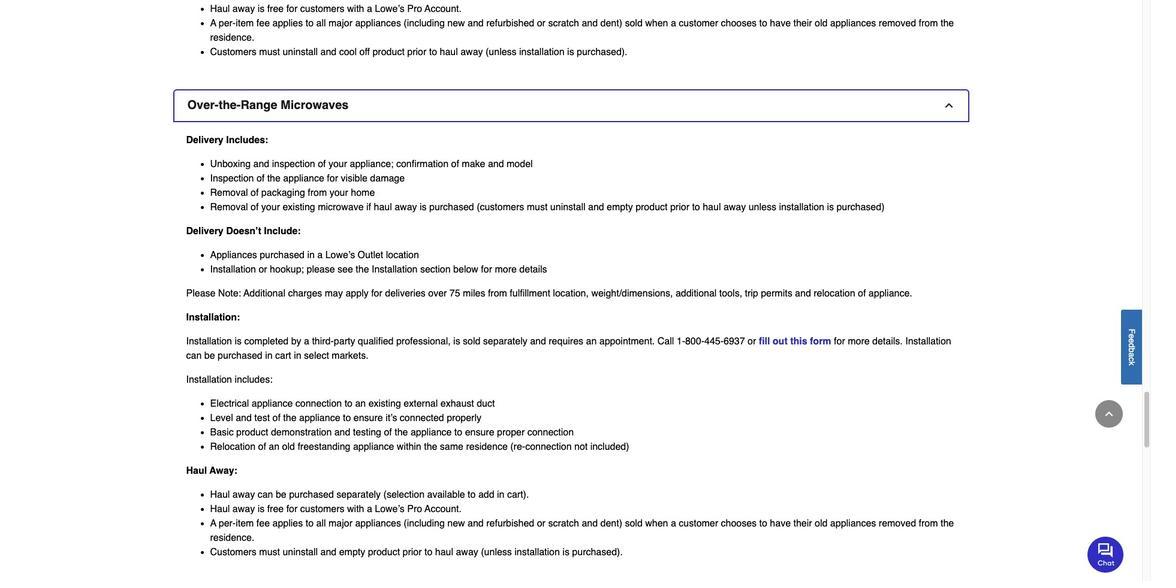 Task type: describe. For each thing, give the bounding box(es) containing it.
party
[[334, 337, 355, 347]]

2 vertical spatial an
[[269, 442, 279, 453]]

chooses inside haul away is free for customers with a lowe's pro account. a per-item fee applies to all major appliances (including new and refurbished or scratch and dent) sold when a customer chooses to have their old appliances removed from the residence. customers must uninstall and cool off product prior to haul away (unless installation is purchased).
[[721, 18, 757, 29]]

have inside haul away can be purchased separately (selection available to add in cart). haul away is free for customers with a lowe's pro account. a per-item fee applies to all major appliances (including new and refurbished or scratch and dent) sold when a customer chooses to have their old appliances removed from the residence. customers must uninstall and empty product prior to haul away (unless installation is purchased).
[[770, 519, 791, 530]]

haul away:
[[186, 466, 237, 477]]

f e e d b a c k button
[[1121, 310, 1142, 385]]

level
[[210, 413, 233, 424]]

installation inside unboxing and inspection of your appliance; confirmation of make and model inspection of the appliance for visible damage removal of packaging from your home removal of your existing microwave if haul away is purchased (customers must uninstall and empty product prior to haul away unless installation is purchased)
[[779, 202, 824, 213]]

customer inside haul away can be purchased separately (selection available to add in cart). haul away is free for customers with a lowe's pro account. a per-item fee applies to all major appliances (including new and refurbished or scratch and dent) sold when a customer chooses to have their old appliances removed from the residence. customers must uninstall and empty product prior to haul away (unless installation is purchased).
[[679, 519, 718, 530]]

old inside haul away can be purchased separately (selection available to add in cart). haul away is free for customers with a lowe's pro account. a per-item fee applies to all major appliances (including new and refurbished or scratch and dent) sold when a customer chooses to have their old appliances removed from the residence. customers must uninstall and empty product prior to haul away (unless installation is purchased).
[[815, 519, 828, 530]]

away:
[[209, 466, 237, 477]]

of left make
[[451, 159, 459, 170]]

appliances
[[210, 250, 257, 261]]

or inside appliances purchased in a lowe's outlet location installation or hookup; please see the installation section below for more details
[[259, 265, 267, 275]]

1 removal from the top
[[210, 188, 248, 199]]

delivery includes:
[[186, 135, 268, 146]]

haul inside haul away is free for customers with a lowe's pro account. a per-item fee applies to all major appliances (including new and refurbished or scratch and dent) sold when a customer chooses to have their old appliances removed from the residence. customers must uninstall and cool off product prior to haul away (unless installation is purchased).
[[440, 47, 458, 58]]

freestanding
[[298, 442, 350, 453]]

refurbished inside haul away is free for customers with a lowe's pro account. a per-item fee applies to all major appliances (including new and refurbished or scratch and dent) sold when a customer chooses to have their old appliances removed from the residence. customers must uninstall and cool off product prior to haul away (unless installation is purchased).
[[486, 18, 534, 29]]

in left 'cart'
[[265, 351, 273, 362]]

item inside haul away can be purchased separately (selection available to add in cart). haul away is free for customers with a lowe's pro account. a per-item fee applies to all major appliances (including new and refurbished or scratch and dent) sold when a customer chooses to have their old appliances removed from the residence. customers must uninstall and empty product prior to haul away (unless installation is purchased).
[[236, 519, 254, 530]]

installation is completed by a third-party qualified professional, is sold separately and requires an appointment. call 1-800-445-6937   or fill out this form
[[186, 337, 831, 347]]

prior inside haul away can be purchased separately (selection available to add in cart). haul away is free for customers with a lowe's pro account. a per-item fee applies to all major appliances (including new and refurbished or scratch and dent) sold when a customer chooses to have their old appliances removed from the residence. customers must uninstall and empty product prior to haul away (unless installation is purchased).
[[403, 548, 422, 558]]

electrical
[[210, 399, 249, 410]]

of up 'doesn't' on the left top
[[251, 202, 259, 213]]

1 vertical spatial connection
[[527, 428, 574, 438]]

for inside for more details. installation can be purchased in cart in select markets.
[[834, 337, 845, 347]]

new inside haul away is free for customers with a lowe's pro account. a per-item fee applies to all major appliances (including new and refurbished or scratch and dent) sold when a customer chooses to have their old appliances removed from the residence. customers must uninstall and cool off product prior to haul away (unless installation is purchased).
[[447, 18, 465, 29]]

damage
[[370, 174, 405, 184]]

form
[[810, 337, 831, 347]]

over-
[[187, 99, 219, 112]]

0 vertical spatial your
[[328, 159, 347, 170]]

relocation
[[210, 442, 255, 453]]

location
[[386, 250, 419, 261]]

pro inside haul away is free for customers with a lowe's pro account. a per-item fee applies to all major appliances (including new and refurbished or scratch and dent) sold when a customer chooses to have their old appliances removed from the residence. customers must uninstall and cool off product prior to haul away (unless installation is purchased).
[[407, 4, 422, 15]]

scroll to top element
[[1095, 400, 1123, 428]]

sold inside haul away is free for customers with a lowe's pro account. a per-item fee applies to all major appliances (including new and refurbished or scratch and dent) sold when a customer chooses to have their old appliances removed from the residence. customers must uninstall and cool off product prior to haul away (unless installation is purchased).
[[625, 18, 643, 29]]

to inside unboxing and inspection of your appliance; confirmation of make and model inspection of the appliance for visible damage removal of packaging from your home removal of your existing microwave if haul away is purchased (customers must uninstall and empty product prior to haul away unless installation is purchased)
[[692, 202, 700, 213]]

fulfillment
[[510, 289, 550, 299]]

free inside haul away can be purchased separately (selection available to add in cart). haul away is free for customers with a lowe's pro account. a per-item fee applies to all major appliances (including new and refurbished or scratch and dent) sold when a customer chooses to have their old appliances removed from the residence. customers must uninstall and empty product prior to haul away (unless installation is purchased).
[[267, 504, 284, 515]]

must inside haul away is free for customers with a lowe's pro account. a per-item fee applies to all major appliances (including new and refurbished or scratch and dent) sold when a customer chooses to have their old appliances removed from the residence. customers must uninstall and cool off product prior to haul away (unless installation is purchased).
[[259, 47, 280, 58]]

applies inside haul away can be purchased separately (selection available to add in cart). haul away is free for customers with a lowe's pro account. a per-item fee applies to all major appliances (including new and refurbished or scratch and dent) sold when a customer chooses to have their old appliances removed from the residence. customers must uninstall and empty product prior to haul away (unless installation is purchased).
[[272, 519, 303, 530]]

their inside haul away can be purchased separately (selection available to add in cart). haul away is free for customers with a lowe's pro account. a per-item fee applies to all major appliances (including new and refurbished or scratch and dent) sold when a customer chooses to have their old appliances removed from the residence. customers must uninstall and empty product prior to haul away (unless installation is purchased).
[[793, 519, 812, 530]]

residence. inside haul away can be purchased separately (selection available to add in cart). haul away is free for customers with a lowe's pro account. a per-item fee applies to all major appliances (including new and refurbished or scratch and dent) sold when a customer chooses to have their old appliances removed from the residence. customers must uninstall and empty product prior to haul away (unless installation is purchased).
[[210, 533, 254, 544]]

appliance inside unboxing and inspection of your appliance; confirmation of make and model inspection of the appliance for visible damage removal of packaging from your home removal of your existing microwave if haul away is purchased (customers must uninstall and empty product prior to haul away unless installation is purchased)
[[283, 174, 324, 184]]

(re-
[[510, 442, 525, 453]]

uninstall inside haul away can be purchased separately (selection available to add in cart). haul away is free for customers with a lowe's pro account. a per-item fee applies to all major appliances (including new and refurbished or scratch and dent) sold when a customer chooses to have their old appliances removed from the residence. customers must uninstall and empty product prior to haul away (unless installation is purchased).
[[283, 548, 318, 558]]

below
[[453, 265, 478, 275]]

professional,
[[396, 337, 451, 347]]

chat invite button image
[[1087, 536, 1124, 573]]

microwaves
[[281, 99, 349, 112]]

haul away is free for customers with a lowe's pro account. a per-item fee applies to all major appliances (including new and refurbished or scratch and dent) sold when a customer chooses to have their old appliances removed from the residence. customers must uninstall and cool off product prior to haul away (unless installation is purchased).
[[210, 4, 954, 58]]

old inside haul away is free for customers with a lowe's pro account. a per-item fee applies to all major appliances (including new and refurbished or scratch and dent) sold when a customer chooses to have their old appliances removed from the residence. customers must uninstall and cool off product prior to haul away (unless installation is purchased).
[[815, 18, 828, 29]]

for inside haul away can be purchased separately (selection available to add in cart). haul away is free for customers with a lowe's pro account. a per-item fee applies to all major appliances (including new and refurbished or scratch and dent) sold when a customer chooses to have their old appliances removed from the residence. customers must uninstall and empty product prior to haul away (unless installation is purchased).
[[286, 504, 298, 515]]

residence
[[466, 442, 508, 453]]

free inside haul away is free for customers with a lowe's pro account. a per-item fee applies to all major appliances (including new and refurbished or scratch and dent) sold when a customer chooses to have their old appliances removed from the residence. customers must uninstall and cool off product prior to haul away (unless installation is purchased).
[[267, 4, 284, 15]]

inspection
[[210, 174, 254, 184]]

details
[[519, 265, 547, 275]]

microwave
[[318, 202, 364, 213]]

home
[[351, 188, 375, 199]]

empty inside unboxing and inspection of your appliance; confirmation of make and model inspection of the appliance for visible damage removal of packaging from your home removal of your existing microwave if haul away is purchased (customers must uninstall and empty product prior to haul away unless installation is purchased)
[[607, 202, 633, 213]]

(unless inside haul away is free for customers with a lowe's pro account. a per-item fee applies to all major appliances (including new and refurbished or scratch and dent) sold when a customer chooses to have their old appliances removed from the residence. customers must uninstall and cool off product prior to haul away (unless installation is purchased).
[[486, 47, 517, 58]]

0 horizontal spatial ensure
[[354, 413, 383, 424]]

haul for haul away can be purchased separately (selection available to add in cart). haul away is free for customers with a lowe's pro account. a per-item fee applies to all major appliances (including new and refurbished or scratch and dent) sold when a customer chooses to have their old appliances removed from the residence. customers must uninstall and empty product prior to haul away (unless installation is purchased).
[[210, 490, 230, 501]]

visible
[[341, 174, 367, 184]]

out
[[773, 337, 788, 347]]

not
[[574, 442, 588, 453]]

inspection
[[272, 159, 315, 170]]

lowe's inside haul away can be purchased separately (selection available to add in cart). haul away is free for customers with a lowe's pro account. a per-item fee applies to all major appliances (including new and refurbished or scratch and dent) sold when a customer chooses to have their old appliances removed from the residence. customers must uninstall and empty product prior to haul away (unless installation is purchased).
[[375, 504, 405, 515]]

b
[[1127, 348, 1137, 352]]

qualified
[[358, 337, 394, 347]]

appointment.
[[599, 337, 655, 347]]

over
[[428, 289, 447, 299]]

installation includes:
[[186, 375, 273, 386]]

purchased inside appliances purchased in a lowe's outlet location installation or hookup; please see the installation section below for more details
[[260, 250, 305, 261]]

2 e from the top
[[1127, 338, 1137, 343]]

within
[[397, 442, 421, 453]]

purchased (customers
[[429, 202, 524, 213]]

of down it's
[[384, 428, 392, 438]]

customers inside haul away can be purchased separately (selection available to add in cart). haul away is free for customers with a lowe's pro account. a per-item fee applies to all major appliances (including new and refurbished or scratch and dent) sold when a customer chooses to have their old appliances removed from the residence. customers must uninstall and empty product prior to haul away (unless installation is purchased).
[[300, 504, 344, 515]]

account. inside haul away can be purchased separately (selection available to add in cart). haul away is free for customers with a lowe's pro account. a per-item fee applies to all major appliances (including new and refurbished or scratch and dent) sold when a customer chooses to have their old appliances removed from the residence. customers must uninstall and empty product prior to haul away (unless installation is purchased).
[[425, 504, 462, 515]]

fill out this form link
[[759, 337, 831, 347]]

445-
[[704, 337, 724, 347]]

location,
[[553, 289, 589, 299]]

be inside for more details. installation can be purchased in cart in select markets.
[[204, 351, 215, 362]]

customers inside haul away is free for customers with a lowe's pro account. a per-item fee applies to all major appliances (including new and refurbished or scratch and dent) sold when a customer chooses to have their old appliances removed from the residence. customers must uninstall and cool off product prior to haul away (unless installation is purchased).
[[210, 47, 256, 58]]

(including inside haul away is free for customers with a lowe's pro account. a per-item fee applies to all major appliances (including new and refurbished or scratch and dent) sold when a customer chooses to have their old appliances removed from the residence. customers must uninstall and cool off product prior to haul away (unless installation is purchased).
[[404, 18, 445, 29]]

may
[[325, 289, 343, 299]]

unboxing and inspection of your appliance; confirmation of make and model inspection of the appliance for visible damage removal of packaging from your home removal of your existing microwave if haul away is purchased (customers must uninstall and empty product prior to haul away unless installation is purchased)
[[210, 159, 885, 213]]

fee inside haul away can be purchased separately (selection available to add in cart). haul away is free for customers with a lowe's pro account. a per-item fee applies to all major appliances (including new and refurbished or scratch and dent) sold when a customer chooses to have their old appliances removed from the residence. customers must uninstall and empty product prior to haul away (unless installation is purchased).
[[256, 519, 270, 530]]

1 horizontal spatial separately
[[483, 337, 527, 347]]

installation:
[[186, 313, 240, 323]]

6937
[[724, 337, 745, 347]]

completed
[[244, 337, 289, 347]]

cool
[[339, 47, 357, 58]]

0 vertical spatial connection
[[295, 399, 342, 410]]

installation up electrical
[[186, 375, 232, 386]]

call 1-
[[657, 337, 685, 347]]

if
[[366, 202, 371, 213]]

delivery doesn't include:
[[186, 226, 301, 237]]

all inside haul away is free for customers with a lowe's pro account. a per-item fee applies to all major appliances (including new and refurbished or scratch and dent) sold when a customer chooses to have their old appliances removed from the residence. customers must uninstall and cool off product prior to haul away (unless installation is purchased).
[[316, 18, 326, 29]]

by
[[291, 337, 301, 347]]

note:
[[218, 289, 241, 299]]

or inside haul away can be purchased separately (selection available to add in cart). haul away is free for customers with a lowe's pro account. a per-item fee applies to all major appliances (including new and refurbished or scratch and dent) sold when a customer chooses to have their old appliances removed from the residence. customers must uninstall and empty product prior to haul away (unless installation is purchased).
[[537, 519, 545, 530]]

please note: additional charges may apply for deliveries over 75 miles from fulfillment location, weight/dimensions, additional tools, trip permits and relocation of appliance.
[[186, 289, 912, 299]]

haul for haul away:
[[186, 466, 207, 477]]

haul inside haul away can be purchased separately (selection available to add in cart). haul away is free for customers with a lowe's pro account. a per-item fee applies to all major appliances (including new and refurbished or scratch and dent) sold when a customer chooses to have their old appliances removed from the residence. customers must uninstall and empty product prior to haul away (unless installation is purchased).
[[435, 548, 453, 558]]

basic
[[210, 428, 234, 438]]

doesn't
[[226, 226, 261, 237]]

same
[[440, 442, 463, 453]]

more inside appliances purchased in a lowe's outlet location installation or hookup; please see the installation section below for more details
[[495, 265, 517, 275]]

purchased)
[[837, 202, 885, 213]]

deliveries
[[385, 289, 426, 299]]

chevron up image inside over-the-range microwaves button
[[943, 100, 955, 112]]

confirmation
[[396, 159, 448, 170]]

section
[[420, 265, 451, 275]]

0 vertical spatial an
[[586, 337, 597, 347]]

packaging
[[261, 188, 305, 199]]

delivery for delivery doesn't include:
[[186, 226, 223, 237]]

removed inside haul away can be purchased separately (selection available to add in cart). haul away is free for customers with a lowe's pro account. a per-item fee applies to all major appliances (including new and refurbished or scratch and dent) sold when a customer chooses to have their old appliances removed from the residence. customers must uninstall and empty product prior to haul away (unless installation is purchased).
[[879, 519, 916, 530]]

connected
[[400, 413, 444, 424]]

see
[[338, 265, 353, 275]]

the inside haul away can be purchased separately (selection available to add in cart). haul away is free for customers with a lowe's pro account. a per-item fee applies to all major appliances (including new and refurbished or scratch and dent) sold when a customer chooses to have their old appliances removed from the residence. customers must uninstall and empty product prior to haul away (unless installation is purchased).
[[941, 519, 954, 530]]

tools,
[[719, 289, 742, 299]]

electrical appliance connection to an existing external exhaust duct level and test of the appliance to ensure it's connected properly basic product demonstration and testing of the appliance to ensure proper connection relocation of an old freestanding appliance within the same residence (re-connection not included)
[[210, 399, 629, 453]]

1 vertical spatial sold
[[463, 337, 480, 347]]

of right test
[[273, 413, 281, 424]]

2 vertical spatial connection
[[525, 442, 572, 453]]

2 removal from the top
[[210, 202, 248, 213]]

range
[[241, 99, 277, 112]]

or inside haul away is free for customers with a lowe's pro account. a per-item fee applies to all major appliances (including new and refurbished or scratch and dent) sold when a customer chooses to have their old appliances removed from the residence. customers must uninstall and cool off product prior to haul away (unless installation is purchased).
[[537, 18, 545, 29]]

installation down appliances
[[210, 265, 256, 275]]

scratch inside haul away can be purchased separately (selection available to add in cart). haul away is free for customers with a lowe's pro account. a per-item fee applies to all major appliances (including new and refurbished or scratch and dent) sold when a customer chooses to have their old appliances removed from the residence. customers must uninstall and empty product prior to haul away (unless installation is purchased).
[[548, 519, 579, 530]]

appliance;
[[350, 159, 394, 170]]

dent) inside haul away is free for customers with a lowe's pro account. a per-item fee applies to all major appliances (including new and refurbished or scratch and dent) sold when a customer chooses to have their old appliances removed from the residence. customers must uninstall and cool off product prior to haul away (unless installation is purchased).
[[600, 18, 622, 29]]

product inside haul away can be purchased separately (selection available to add in cart). haul away is free for customers with a lowe's pro account. a per-item fee applies to all major appliances (including new and refurbished or scratch and dent) sold when a customer chooses to have their old appliances removed from the residence. customers must uninstall and empty product prior to haul away (unless installation is purchased).
[[368, 548, 400, 558]]

(unless inside haul away can be purchased separately (selection available to add in cart). haul away is free for customers with a lowe's pro account. a per-item fee applies to all major appliances (including new and refurbished or scratch and dent) sold when a customer chooses to have their old appliances removed from the residence. customers must uninstall and empty product prior to haul away (unless installation is purchased).
[[481, 548, 512, 558]]

in inside appliances purchased in a lowe's outlet location installation or hookup; please see the installation section below for more details
[[307, 250, 315, 261]]

the-
[[219, 99, 241, 112]]

cart).
[[507, 490, 529, 501]]

please
[[307, 265, 335, 275]]

fill
[[759, 337, 770, 347]]

per- inside haul away is free for customers with a lowe's pro account. a per-item fee applies to all major appliances (including new and refurbished or scratch and dent) sold when a customer chooses to have their old appliances removed from the residence. customers must uninstall and cool off product prior to haul away (unless installation is purchased).
[[219, 18, 236, 29]]

d
[[1127, 343, 1137, 348]]

it's
[[386, 413, 397, 424]]

this
[[790, 337, 807, 347]]

75
[[450, 289, 460, 299]]

purchased). inside haul away can be purchased separately (selection available to add in cart). haul away is free for customers with a lowe's pro account. a per-item fee applies to all major appliances (including new and refurbished or scratch and dent) sold when a customer chooses to have their old appliances removed from the residence. customers must uninstall and empty product prior to haul away (unless installation is purchased).
[[572, 548, 623, 558]]

item inside haul away is free for customers with a lowe's pro account. a per-item fee applies to all major appliances (including new and refurbished or scratch and dent) sold when a customer chooses to have their old appliances removed from the residence. customers must uninstall and cool off product prior to haul away (unless installation is purchased).
[[236, 18, 254, 29]]

sold inside haul away can be purchased separately (selection available to add in cart). haul away is free for customers with a lowe's pro account. a per-item fee applies to all major appliances (including new and refurbished or scratch and dent) sold when a customer chooses to have their old appliances removed from the residence. customers must uninstall and empty product prior to haul away (unless installation is purchased).
[[625, 519, 643, 530]]

appliance up demonstration
[[299, 413, 340, 424]]

from inside haul away is free for customers with a lowe's pro account. a per-item fee applies to all major appliances (including new and refurbished or scratch and dent) sold when a customer chooses to have their old appliances removed from the residence. customers must uninstall and cool off product prior to haul away (unless installation is purchased).
[[919, 18, 938, 29]]



Task type: locate. For each thing, give the bounding box(es) containing it.
separately
[[483, 337, 527, 347], [336, 490, 381, 501]]

1 vertical spatial empty
[[339, 548, 365, 558]]

add
[[478, 490, 494, 501]]

1 vertical spatial existing
[[368, 399, 401, 410]]

additional
[[243, 289, 285, 299]]

e up d
[[1127, 334, 1137, 338]]

additional
[[676, 289, 717, 299]]

0 vertical spatial delivery
[[186, 135, 223, 146]]

ensure up 'residence'
[[465, 428, 494, 438]]

0 vertical spatial all
[[316, 18, 326, 29]]

is
[[258, 4, 264, 15], [567, 47, 574, 58], [420, 202, 427, 213], [827, 202, 834, 213], [235, 337, 242, 347], [453, 337, 460, 347], [258, 504, 264, 515], [563, 548, 569, 558]]

all inside haul away can be purchased separately (selection available to add in cart). haul away is free for customers with a lowe's pro account. a per-item fee applies to all major appliances (including new and refurbished or scratch and dent) sold when a customer chooses to have their old appliances removed from the residence. customers must uninstall and empty product prior to haul away (unless installation is purchased).
[[316, 519, 326, 530]]

customer inside haul away is free for customers with a lowe's pro account. a per-item fee applies to all major appliances (including new and refurbished or scratch and dent) sold when a customer chooses to have their old appliances removed from the residence. customers must uninstall and cool off product prior to haul away (unless installation is purchased).
[[679, 18, 718, 29]]

1 vertical spatial account.
[[425, 504, 462, 515]]

lowe's inside haul away is free for customers with a lowe's pro account. a per-item fee applies to all major appliances (including new and refurbished or scratch and dent) sold when a customer chooses to have their old appliances removed from the residence. customers must uninstall and cool off product prior to haul away (unless installation is purchased).
[[375, 4, 405, 15]]

2 major from the top
[[328, 519, 352, 530]]

connection right 'proper' in the left of the page
[[527, 428, 574, 438]]

for inside appliances purchased in a lowe's outlet location installation or hookup; please see the installation section below for more details
[[481, 265, 492, 275]]

over-the-range microwaves
[[187, 99, 349, 112]]

1 vertical spatial dent)
[[600, 519, 622, 530]]

exhaust
[[440, 399, 474, 410]]

delivery
[[186, 135, 223, 146], [186, 226, 223, 237]]

model
[[507, 159, 533, 170]]

1 horizontal spatial empty
[[607, 202, 633, 213]]

0 horizontal spatial can
[[186, 351, 202, 362]]

with inside haul away can be purchased separately (selection available to add in cart). haul away is free for customers with a lowe's pro account. a per-item fee applies to all major appliances (including new and refurbished or scratch and dent) sold when a customer chooses to have their old appliances removed from the residence. customers must uninstall and empty product prior to haul away (unless installation is purchased).
[[347, 504, 364, 515]]

available
[[427, 490, 465, 501]]

lowe's inside appliances purchased in a lowe's outlet location installation or hookup; please see the installation section below for more details
[[325, 250, 355, 261]]

your up visible
[[328, 159, 347, 170]]

appliances
[[355, 18, 401, 29], [830, 18, 876, 29], [355, 519, 401, 530], [830, 519, 876, 530]]

1 item from the top
[[236, 18, 254, 29]]

product
[[373, 47, 405, 58], [636, 202, 668, 213], [236, 428, 268, 438], [368, 548, 400, 558]]

chevron up image
[[943, 100, 955, 112], [1103, 408, 1115, 420]]

1 vertical spatial customer
[[679, 519, 718, 530]]

outlet
[[358, 250, 383, 261]]

f e e d b a c k
[[1127, 329, 1137, 366]]

appliance.
[[869, 289, 912, 299]]

1 a from the top
[[210, 18, 216, 29]]

2 vertical spatial purchased
[[289, 490, 334, 501]]

of
[[318, 159, 326, 170], [451, 159, 459, 170], [257, 174, 265, 184], [251, 188, 259, 199], [251, 202, 259, 213], [858, 289, 866, 299], [273, 413, 281, 424], [384, 428, 392, 438], [258, 442, 266, 453]]

1 horizontal spatial ensure
[[465, 428, 494, 438]]

1 customers from the top
[[210, 47, 256, 58]]

1 vertical spatial be
[[276, 490, 286, 501]]

1 vertical spatial a
[[210, 519, 216, 530]]

more inside for more details. installation can be purchased in cart in select markets.
[[848, 337, 870, 347]]

1 vertical spatial item
[[236, 519, 254, 530]]

testing
[[353, 428, 381, 438]]

of down test
[[258, 442, 266, 453]]

an up 'testing'
[[355, 399, 366, 410]]

0 vertical spatial lowe's
[[375, 4, 405, 15]]

2 chooses from the top
[[721, 519, 757, 530]]

the inside haul away is free for customers with a lowe's pro account. a per-item fee applies to all major appliances (including new and refurbished or scratch and dent) sold when a customer chooses to have their old appliances removed from the residence. customers must uninstall and cool off product prior to haul away (unless installation is purchased).
[[941, 18, 954, 29]]

applies inside haul away is free for customers with a lowe's pro account. a per-item fee applies to all major appliances (including new and refurbished or scratch and dent) sold when a customer chooses to have their old appliances removed from the residence. customers must uninstall and cool off product prior to haul away (unless installation is purchased).
[[272, 18, 303, 29]]

trip
[[745, 289, 758, 299]]

2 removed from the top
[[879, 519, 916, 530]]

existing inside electrical appliance connection to an existing external exhaust duct level and test of the appliance to ensure it's connected properly basic product demonstration and testing of the appliance to ensure proper connection relocation of an old freestanding appliance within the same residence (re-connection not included)
[[368, 399, 401, 410]]

proper
[[497, 428, 525, 438]]

0 vertical spatial fee
[[256, 18, 270, 29]]

haul inside haul away is free for customers with a lowe's pro account. a per-item fee applies to all major appliances (including new and refurbished or scratch and dent) sold when a customer chooses to have their old appliances removed from the residence. customers must uninstall and cool off product prior to haul away (unless installation is purchased).
[[210, 4, 230, 15]]

1 vertical spatial have
[[770, 519, 791, 530]]

1 free from the top
[[267, 4, 284, 15]]

1 fee from the top
[[256, 18, 270, 29]]

2 vertical spatial old
[[815, 519, 828, 530]]

1 (including from the top
[[404, 18, 445, 29]]

1 vertical spatial delivery
[[186, 226, 223, 237]]

uninstall inside unboxing and inspection of your appliance; confirmation of make and model inspection of the appliance for visible damage removal of packaging from your home removal of your existing microwave if haul away is purchased (customers must uninstall and empty product prior to haul away unless installation is purchased)
[[550, 202, 585, 213]]

2 when from the top
[[645, 519, 668, 530]]

pro inside haul away can be purchased separately (selection available to add in cart). haul away is free for customers with a lowe's pro account. a per-item fee applies to all major appliances (including new and refurbished or scratch and dent) sold when a customer chooses to have their old appliances removed from the residence. customers must uninstall and empty product prior to haul away (unless installation is purchased).
[[407, 504, 422, 515]]

for inside haul away is free for customers with a lowe's pro account. a per-item fee applies to all major appliances (including new and refurbished or scratch and dent) sold when a customer chooses to have their old appliances removed from the residence. customers must uninstall and cool off product prior to haul away (unless installation is purchased).
[[286, 4, 298, 15]]

(selection
[[383, 490, 424, 501]]

delivery up appliances
[[186, 226, 223, 237]]

existing inside unboxing and inspection of your appliance; confirmation of make and model inspection of the appliance for visible damage removal of packaging from your home removal of your existing microwave if haul away is purchased (customers must uninstall and empty product prior to haul away unless installation is purchased)
[[283, 202, 315, 213]]

0 vertical spatial purchased
[[260, 250, 305, 261]]

1 pro from the top
[[407, 4, 422, 15]]

0 vertical spatial item
[[236, 18, 254, 29]]

0 vertical spatial separately
[[483, 337, 527, 347]]

e up b
[[1127, 338, 1137, 343]]

purchased
[[260, 250, 305, 261], [218, 351, 262, 362], [289, 490, 334, 501]]

1 horizontal spatial more
[[848, 337, 870, 347]]

1 horizontal spatial existing
[[368, 399, 401, 410]]

0 vertical spatial dent)
[[600, 18, 622, 29]]

separately left "(selection"
[[336, 490, 381, 501]]

customers inside haul away can be purchased separately (selection available to add in cart). haul away is free for customers with a lowe's pro account. a per-item fee applies to all major appliances (including new and refurbished or scratch and dent) sold when a customer chooses to have their old appliances removed from the residence. customers must uninstall and empty product prior to haul away (unless installation is purchased).
[[210, 548, 256, 558]]

installation down installation:
[[186, 337, 232, 347]]

2 a from the top
[[210, 519, 216, 530]]

a inside haul away can be purchased separately (selection available to add in cart). haul away is free for customers with a lowe's pro account. a per-item fee applies to all major appliances (including new and refurbished or scratch and dent) sold when a customer chooses to have their old appliances removed from the residence. customers must uninstall and empty product prior to haul away (unless installation is purchased).
[[210, 519, 216, 530]]

2 account. from the top
[[425, 504, 462, 515]]

2 vertical spatial uninstall
[[283, 548, 318, 558]]

product inside electrical appliance connection to an existing external exhaust duct level and test of the appliance to ensure it's connected properly basic product demonstration and testing of the appliance to ensure proper connection relocation of an old freestanding appliance within the same residence (re-connection not included)
[[236, 428, 268, 438]]

1 horizontal spatial chevron up image
[[1103, 408, 1115, 420]]

2 vertical spatial lowe's
[[375, 504, 405, 515]]

purchased). inside haul away is free for customers with a lowe's pro account. a per-item fee applies to all major appliances (including new and refurbished or scratch and dent) sold when a customer chooses to have their old appliances removed from the residence. customers must uninstall and cool off product prior to haul away (unless installation is purchased).
[[577, 47, 627, 58]]

all
[[316, 18, 326, 29], [316, 519, 326, 530]]

an down demonstration
[[269, 442, 279, 453]]

details.
[[872, 337, 903, 347]]

haul
[[440, 47, 458, 58], [374, 202, 392, 213], [703, 202, 721, 213], [435, 548, 453, 558]]

purchased).
[[577, 47, 627, 58], [572, 548, 623, 558]]

away
[[233, 4, 255, 15], [461, 47, 483, 58], [395, 202, 417, 213], [724, 202, 746, 213], [233, 490, 255, 501], [233, 504, 255, 515], [456, 548, 478, 558]]

uninstall
[[283, 47, 318, 58], [550, 202, 585, 213], [283, 548, 318, 558]]

2 vertical spatial installation
[[515, 548, 560, 558]]

1 horizontal spatial can
[[258, 490, 273, 501]]

a
[[367, 4, 372, 15], [671, 18, 676, 29], [317, 250, 323, 261], [304, 337, 309, 347], [1127, 352, 1137, 357], [367, 504, 372, 515], [671, 519, 676, 530]]

uninstall inside haul away is free for customers with a lowe's pro account. a per-item fee applies to all major appliances (including new and refurbished or scratch and dent) sold when a customer chooses to have their old appliances removed from the residence. customers must uninstall and cool off product prior to haul away (unless installation is purchased).
[[283, 47, 318, 58]]

connection up demonstration
[[295, 399, 342, 410]]

customers
[[210, 47, 256, 58], [210, 548, 256, 558]]

1 vertical spatial customers
[[210, 548, 256, 558]]

1 horizontal spatial an
[[355, 399, 366, 410]]

installation right details. at the bottom right of page
[[905, 337, 951, 347]]

existing up it's
[[368, 399, 401, 410]]

demonstration
[[271, 428, 332, 438]]

2 vertical spatial must
[[259, 548, 280, 558]]

1 vertical spatial free
[[267, 504, 284, 515]]

in up please
[[307, 250, 315, 261]]

external
[[404, 399, 438, 410]]

connection
[[295, 399, 342, 410], [527, 428, 574, 438], [525, 442, 572, 453]]

0 vertical spatial (including
[[404, 18, 445, 29]]

1 major from the top
[[328, 18, 352, 29]]

1 customer from the top
[[679, 18, 718, 29]]

to
[[306, 18, 314, 29], [759, 18, 767, 29], [429, 47, 437, 58], [692, 202, 700, 213], [344, 399, 352, 410], [343, 413, 351, 424], [454, 428, 462, 438], [468, 490, 476, 501], [306, 519, 314, 530], [759, 519, 767, 530], [424, 548, 432, 558]]

your down packaging
[[261, 202, 280, 213]]

their inside haul away is free for customers with a lowe's pro account. a per-item fee applies to all major appliances (including new and refurbished or scratch and dent) sold when a customer chooses to have their old appliances removed from the residence. customers must uninstall and cool off product prior to haul away (unless installation is purchased).
[[793, 18, 812, 29]]

1 refurbished from the top
[[486, 18, 534, 29]]

for inside unboxing and inspection of your appliance; confirmation of make and model inspection of the appliance for visible damage removal of packaging from your home removal of your existing microwave if haul away is purchased (customers must uninstall and empty product prior to haul away unless installation is purchased)
[[327, 174, 338, 184]]

2 item from the top
[[236, 519, 254, 530]]

hookup;
[[270, 265, 304, 275]]

k
[[1127, 361, 1137, 366]]

0 horizontal spatial be
[[204, 351, 215, 362]]

2 customer from the top
[[679, 519, 718, 530]]

e
[[1127, 334, 1137, 338], [1127, 338, 1137, 343]]

1 vertical spatial an
[[355, 399, 366, 410]]

0 vertical spatial old
[[815, 18, 828, 29]]

0 vertical spatial (unless
[[486, 47, 517, 58]]

installation inside haul away can be purchased separately (selection available to add in cart). haul away is free for customers with a lowe's pro account. a per-item fee applies to all major appliances (including new and refurbished or scratch and dent) sold when a customer chooses to have their old appliances removed from the residence. customers must uninstall and empty product prior to haul away (unless installation is purchased).
[[515, 548, 560, 558]]

fee inside haul away is free for customers with a lowe's pro account. a per-item fee applies to all major appliances (including new and refurbished or scratch and dent) sold when a customer chooses to have their old appliances removed from the residence. customers must uninstall and cool off product prior to haul away (unless installation is purchased).
[[256, 18, 270, 29]]

2 refurbished from the top
[[486, 519, 534, 530]]

0 horizontal spatial empty
[[339, 548, 365, 558]]

1 dent) from the top
[[600, 18, 622, 29]]

1 new from the top
[[447, 18, 465, 29]]

ensure up 'testing'
[[354, 413, 383, 424]]

c
[[1127, 357, 1137, 361]]

0 vertical spatial uninstall
[[283, 47, 318, 58]]

1 vertical spatial lowe's
[[325, 250, 355, 261]]

haul away can be purchased separately (selection available to add in cart). haul away is free for customers with a lowe's pro account. a per-item fee applies to all major appliances (including new and refurbished or scratch and dent) sold when a customer chooses to have their old appliances removed from the residence. customers must uninstall and empty product prior to haul away (unless installation is purchased).
[[210, 490, 954, 558]]

0 vertical spatial residence.
[[210, 33, 254, 43]]

2 residence. from the top
[[210, 533, 254, 544]]

1 vertical spatial must
[[527, 202, 548, 213]]

installation inside for more details. installation can be purchased in cart in select markets.
[[905, 337, 951, 347]]

please
[[186, 289, 215, 299]]

requires
[[549, 337, 583, 347]]

connection left not
[[525, 442, 572, 453]]

of down inspection
[[251, 188, 259, 199]]

the inside unboxing and inspection of your appliance; confirmation of make and model inspection of the appliance for visible damage removal of packaging from your home removal of your existing microwave if haul away is purchased (customers must uninstall and empty product prior to haul away unless installation is purchased)
[[267, 174, 281, 184]]

per- inside haul away can be purchased separately (selection available to add in cart). haul away is free for customers with a lowe's pro account. a per-item fee applies to all major appliances (including new and refurbished or scratch and dent) sold when a customer chooses to have their old appliances removed from the residence. customers must uninstall and empty product prior to haul away (unless installation is purchased).
[[219, 519, 236, 530]]

(including inside haul away can be purchased separately (selection available to add in cart). haul away is free for customers with a lowe's pro account. a per-item fee applies to all major appliances (including new and refurbished or scratch and dent) sold when a customer chooses to have their old appliances removed from the residence. customers must uninstall and empty product prior to haul away (unless installation is purchased).
[[404, 519, 445, 530]]

scratch inside haul away is free for customers with a lowe's pro account. a per-item fee applies to all major appliances (including new and refurbished or scratch and dent) sold when a customer chooses to have their old appliances removed from the residence. customers must uninstall and cool off product prior to haul away (unless installation is purchased).
[[548, 18, 579, 29]]

0 vertical spatial pro
[[407, 4, 422, 15]]

per-
[[219, 18, 236, 29], [219, 519, 236, 530]]

product inside haul away is free for customers with a lowe's pro account. a per-item fee applies to all major appliances (including new and refurbished or scratch and dent) sold when a customer chooses to have their old appliances removed from the residence. customers must uninstall and cool off product prior to haul away (unless installation is purchased).
[[373, 47, 405, 58]]

0 vertical spatial can
[[186, 351, 202, 362]]

1 vertical spatial removed
[[879, 519, 916, 530]]

from inside haul away can be purchased separately (selection available to add in cart). haul away is free for customers with a lowe's pro account. a per-item fee applies to all major appliances (including new and refurbished or scratch and dent) sold when a customer chooses to have their old appliances removed from the residence. customers must uninstall and empty product prior to haul away (unless installation is purchased).
[[919, 519, 938, 530]]

of right relocation
[[858, 289, 866, 299]]

1 vertical spatial chevron up image
[[1103, 408, 1115, 420]]

the inside appliances purchased in a lowe's outlet location installation or hookup; please see the installation section below for more details
[[356, 265, 369, 275]]

in right 'cart'
[[294, 351, 301, 362]]

miles
[[463, 289, 485, 299]]

2 new from the top
[[447, 519, 465, 530]]

lowe's
[[375, 4, 405, 15], [325, 250, 355, 261], [375, 504, 405, 515]]

purchased up hookup; at the left
[[260, 250, 305, 261]]

duct
[[477, 399, 495, 410]]

of right inspection
[[318, 159, 326, 170]]

test
[[254, 413, 270, 424]]

delivery for delivery includes:
[[186, 135, 223, 146]]

0 vertical spatial existing
[[283, 202, 315, 213]]

2 vertical spatial prior
[[403, 548, 422, 558]]

1 scratch from the top
[[548, 18, 579, 29]]

0 vertical spatial purchased).
[[577, 47, 627, 58]]

1 residence. from the top
[[210, 33, 254, 43]]

permits
[[761, 289, 792, 299]]

0 vertical spatial a
[[210, 18, 216, 29]]

be
[[204, 351, 215, 362], [276, 490, 286, 501]]

1 vertical spatial installation
[[779, 202, 824, 213]]

1 applies from the top
[[272, 18, 303, 29]]

2 have from the top
[[770, 519, 791, 530]]

when inside haul away is free for customers with a lowe's pro account. a per-item fee applies to all major appliances (including new and refurbished or scratch and dent) sold when a customer chooses to have their old appliances removed from the residence. customers must uninstall and cool off product prior to haul away (unless installation is purchased).
[[645, 18, 668, 29]]

your up microwave
[[330, 188, 348, 199]]

0 horizontal spatial chevron up image
[[943, 100, 955, 112]]

0 vertical spatial prior
[[407, 47, 426, 58]]

installation inside haul away is free for customers with a lowe's pro account. a per-item fee applies to all major appliances (including new and refurbished or scratch and dent) sold when a customer chooses to have their old appliances removed from the residence. customers must uninstall and cool off product prior to haul away (unless installation is purchased).
[[519, 47, 564, 58]]

2 all from the top
[[316, 519, 326, 530]]

0 vertical spatial customers
[[210, 47, 256, 58]]

1 removed from the top
[[879, 18, 916, 29]]

2 vertical spatial sold
[[625, 519, 643, 530]]

2 delivery from the top
[[186, 226, 223, 237]]

markets.
[[332, 351, 368, 362]]

includes:
[[226, 135, 268, 146]]

their
[[793, 18, 812, 29], [793, 519, 812, 530]]

1 vertical spatial when
[[645, 519, 668, 530]]

2 fee from the top
[[256, 519, 270, 530]]

scratch
[[548, 18, 579, 29], [548, 519, 579, 530]]

1 vertical spatial new
[[447, 519, 465, 530]]

1 vertical spatial (including
[[404, 519, 445, 530]]

2 with from the top
[[347, 504, 364, 515]]

apply
[[346, 289, 368, 299]]

can
[[186, 351, 202, 362], [258, 490, 273, 501]]

purchased inside for more details. installation can be purchased in cart in select markets.
[[218, 351, 262, 362]]

1 vertical spatial with
[[347, 504, 364, 515]]

0 horizontal spatial an
[[269, 442, 279, 453]]

1 horizontal spatial be
[[276, 490, 286, 501]]

0 vertical spatial applies
[[272, 18, 303, 29]]

0 vertical spatial account.
[[425, 4, 462, 15]]

appliance up test
[[252, 399, 293, 410]]

cart
[[275, 351, 291, 362]]

2 per- from the top
[[219, 519, 236, 530]]

empty inside haul away can be purchased separately (selection available to add in cart). haul away is free for customers with a lowe's pro account. a per-item fee applies to all major appliances (including new and refurbished or scratch and dent) sold when a customer chooses to have their old appliances removed from the residence. customers must uninstall and empty product prior to haul away (unless installation is purchased).
[[339, 548, 365, 558]]

or
[[537, 18, 545, 29], [259, 265, 267, 275], [748, 337, 756, 347], [537, 519, 545, 530]]

2 free from the top
[[267, 504, 284, 515]]

more left details
[[495, 265, 517, 275]]

2 customers from the top
[[300, 504, 344, 515]]

0 vertical spatial sold
[[625, 18, 643, 29]]

1 vertical spatial scratch
[[548, 519, 579, 530]]

appliance down connected
[[411, 428, 452, 438]]

separately down fulfillment
[[483, 337, 527, 347]]

0 vertical spatial installation
[[519, 47, 564, 58]]

dent) inside haul away can be purchased separately (selection available to add in cart). haul away is free for customers with a lowe's pro account. a per-item fee applies to all major appliances (including new and refurbished or scratch and dent) sold when a customer chooses to have their old appliances removed from the residence. customers must uninstall and empty product prior to haul away (unless installation is purchased).
[[600, 519, 622, 530]]

purchased down freestanding
[[289, 490, 334, 501]]

1 account. from the top
[[425, 4, 462, 15]]

1 delivery from the top
[[186, 135, 223, 146]]

2 their from the top
[[793, 519, 812, 530]]

for more details. installation can be purchased in cart in select markets.
[[186, 337, 951, 362]]

0 vertical spatial must
[[259, 47, 280, 58]]

appliance down inspection
[[283, 174, 324, 184]]

2 scratch from the top
[[548, 519, 579, 530]]

1 e from the top
[[1127, 334, 1137, 338]]

new inside haul away can be purchased separately (selection available to add in cart). haul away is free for customers with a lowe's pro account. a per-item fee applies to all major appliances (including new and refurbished or scratch and dent) sold when a customer chooses to have their old appliances removed from the residence. customers must uninstall and empty product prior to haul away (unless installation is purchased).
[[447, 519, 465, 530]]

include:
[[264, 226, 301, 237]]

1 their from the top
[[793, 18, 812, 29]]

1 vertical spatial residence.
[[210, 533, 254, 544]]

must
[[259, 47, 280, 58], [527, 202, 548, 213], [259, 548, 280, 558]]

2 vertical spatial your
[[261, 202, 280, 213]]

with inside haul away is free for customers with a lowe's pro account. a per-item fee applies to all major appliances (including new and refurbished or scratch and dent) sold when a customer chooses to have their old appliances removed from the residence. customers must uninstall and cool off product prior to haul away (unless installation is purchased).
[[347, 4, 364, 15]]

1 vertical spatial removal
[[210, 202, 248, 213]]

appliances purchased in a lowe's outlet location installation or hookup; please see the installation section below for more details
[[210, 250, 547, 275]]

account. inside haul away is free for customers with a lowe's pro account. a per-item fee applies to all major appliances (including new and refurbished or scratch and dent) sold when a customer chooses to have their old appliances removed from the residence. customers must uninstall and cool off product prior to haul away (unless installation is purchased).
[[425, 4, 462, 15]]

must inside unboxing and inspection of your appliance; confirmation of make and model inspection of the appliance for visible damage removal of packaging from your home removal of your existing microwave if haul away is purchased (customers must uninstall and empty product prior to haul away unless installation is purchased)
[[527, 202, 548, 213]]

0 vertical spatial per-
[[219, 18, 236, 29]]

have inside haul away is free for customers with a lowe's pro account. a per-item fee applies to all major appliances (including new and refurbished or scratch and dent) sold when a customer chooses to have their old appliances removed from the residence. customers must uninstall and cool off product prior to haul away (unless installation is purchased).
[[770, 18, 791, 29]]

0 vertical spatial with
[[347, 4, 364, 15]]

1 vertical spatial ensure
[[465, 428, 494, 438]]

charges
[[288, 289, 322, 299]]

installation down "location"
[[372, 265, 418, 275]]

2 customers from the top
[[210, 548, 256, 558]]

removed
[[879, 18, 916, 29], [879, 519, 916, 530]]

haul for haul away is free for customers with a lowe's pro account. a per-item fee applies to all major appliances (including new and refurbished or scratch and dent) sold when a customer chooses to have their old appliances removed from the residence. customers must uninstall and cool off product prior to haul away (unless installation is purchased).
[[210, 4, 230, 15]]

0 vertical spatial customers
[[300, 4, 344, 15]]

chevron up image inside scroll to top element
[[1103, 408, 1115, 420]]

major inside haul away is free for customers with a lowe's pro account. a per-item fee applies to all major appliances (including new and refurbished or scratch and dent) sold when a customer chooses to have their old appliances removed from the residence. customers must uninstall and cool off product prior to haul away (unless installation is purchased).
[[328, 18, 352, 29]]

a inside appliances purchased in a lowe's outlet location installation or hookup; please see the installation section below for more details
[[317, 250, 323, 261]]

purchased up installation includes:
[[218, 351, 262, 362]]

be inside haul away can be purchased separately (selection available to add in cart). haul away is free for customers with a lowe's pro account. a per-item fee applies to all major appliances (including new and refurbished or scratch and dent) sold when a customer chooses to have their old appliances removed from the residence. customers must uninstall and empty product prior to haul away (unless installation is purchased).
[[276, 490, 286, 501]]

unless
[[749, 202, 776, 213]]

1 vertical spatial fee
[[256, 519, 270, 530]]

when
[[645, 18, 668, 29], [645, 519, 668, 530]]

removal up delivery doesn't include:
[[210, 202, 248, 213]]

0 vertical spatial when
[[645, 18, 668, 29]]

0 vertical spatial have
[[770, 18, 791, 29]]

must inside haul away can be purchased separately (selection available to add in cart). haul away is free for customers with a lowe's pro account. a per-item fee applies to all major appliances (including new and refurbished or scratch and dent) sold when a customer chooses to have their old appliances removed from the residence. customers must uninstall and empty product prior to haul away (unless installation is purchased).
[[259, 548, 280, 558]]

major inside haul away can be purchased separately (selection available to add in cart). haul away is free for customers with a lowe's pro account. a per-item fee applies to all major appliances (including new and refurbished or scratch and dent) sold when a customer chooses to have their old appliances removed from the residence. customers must uninstall and empty product prior to haul away (unless installation is purchased).
[[328, 519, 352, 530]]

a inside haul away is free for customers with a lowe's pro account. a per-item fee applies to all major appliances (including new and refurbished or scratch and dent) sold when a customer chooses to have their old appliances removed from the residence. customers must uninstall and cool off product prior to haul away (unless installation is purchased).
[[210, 18, 216, 29]]

installation
[[210, 265, 256, 275], [372, 265, 418, 275], [186, 337, 232, 347], [905, 337, 951, 347], [186, 375, 232, 386]]

1 vertical spatial refurbished
[[486, 519, 534, 530]]

fee
[[256, 18, 270, 29], [256, 519, 270, 530]]

1 all from the top
[[316, 18, 326, 29]]

1 vertical spatial your
[[330, 188, 348, 199]]

a inside button
[[1127, 352, 1137, 357]]

0 vertical spatial free
[[267, 4, 284, 15]]

1 have from the top
[[770, 18, 791, 29]]

chooses inside haul away can be purchased separately (selection available to add in cart). haul away is free for customers with a lowe's pro account. a per-item fee applies to all major appliances (including new and refurbished or scratch and dent) sold when a customer chooses to have their old appliances removed from the residence. customers must uninstall and empty product prior to haul away (unless installation is purchased).
[[721, 519, 757, 530]]

in inside haul away can be purchased separately (selection available to add in cart). haul away is free for customers with a lowe's pro account. a per-item fee applies to all major appliances (including new and refurbished or scratch and dent) sold when a customer chooses to have their old appliances removed from the residence. customers must uninstall and empty product prior to haul away (unless installation is purchased).
[[497, 490, 504, 501]]

purchased inside haul away can be purchased separately (selection available to add in cart). haul away is free for customers with a lowe's pro account. a per-item fee applies to all major appliances (including new and refurbished or scratch and dent) sold when a customer chooses to have their old appliances removed from the residence. customers must uninstall and empty product prior to haul away (unless installation is purchased).
[[289, 490, 334, 501]]

0 vertical spatial their
[[793, 18, 812, 29]]

can inside for more details. installation can be purchased in cart in select markets.
[[186, 351, 202, 362]]

third-
[[312, 337, 334, 347]]

1 with from the top
[[347, 4, 364, 15]]

from inside unboxing and inspection of your appliance; confirmation of make and model inspection of the appliance for visible damage removal of packaging from your home removal of your existing microwave if haul away is purchased (customers must uninstall and empty product prior to haul away unless installation is purchased)
[[308, 188, 327, 199]]

1 when from the top
[[645, 18, 668, 29]]

customers inside haul away is free for customers with a lowe's pro account. a per-item fee applies to all major appliances (including new and refurbished or scratch and dent) sold when a customer chooses to have their old appliances removed from the residence. customers must uninstall and cool off product prior to haul away (unless installation is purchased).
[[300, 4, 344, 15]]

1 vertical spatial purchased).
[[572, 548, 623, 558]]

more left details. at the bottom right of page
[[848, 337, 870, 347]]

f
[[1127, 329, 1137, 334]]

existing down packaging
[[283, 202, 315, 213]]

major
[[328, 18, 352, 29], [328, 519, 352, 530]]

in right add
[[497, 490, 504, 501]]

1 vertical spatial separately
[[336, 490, 381, 501]]

removal down inspection
[[210, 188, 248, 199]]

old inside electrical appliance connection to an existing external exhaust duct level and test of the appliance to ensure it's connected properly basic product demonstration and testing of the appliance to ensure proper connection relocation of an old freestanding appliance within the same residence (re-connection not included)
[[282, 442, 295, 453]]

0 vertical spatial new
[[447, 18, 465, 29]]

of up packaging
[[257, 174, 265, 184]]

1 chooses from the top
[[721, 18, 757, 29]]

unboxing
[[210, 159, 251, 170]]

1 vertical spatial applies
[[272, 519, 303, 530]]

1 customers from the top
[[300, 4, 344, 15]]

delivery up unboxing on the top of the page
[[186, 135, 223, 146]]

2 pro from the top
[[407, 504, 422, 515]]

2 (including from the top
[[404, 519, 445, 530]]

select
[[304, 351, 329, 362]]

1 vertical spatial prior
[[670, 202, 689, 213]]

2 applies from the top
[[272, 519, 303, 530]]

removed inside haul away is free for customers with a lowe's pro account. a per-item fee applies to all major appliances (including new and refurbished or scratch and dent) sold when a customer chooses to have their old appliances removed from the residence. customers must uninstall and cool off product prior to haul away (unless installation is purchased).
[[879, 18, 916, 29]]

0 vertical spatial customer
[[679, 18, 718, 29]]

residence. inside haul away is free for customers with a lowe's pro account. a per-item fee applies to all major appliances (including new and refurbished or scratch and dent) sold when a customer chooses to have their old appliances removed from the residence. customers must uninstall and cool off product prior to haul away (unless installation is purchased).
[[210, 33, 254, 43]]

weight/dimensions,
[[591, 289, 673, 299]]

a
[[210, 18, 216, 29], [210, 519, 216, 530]]

new
[[447, 18, 465, 29], [447, 519, 465, 530]]

an right requires
[[586, 337, 597, 347]]

0 vertical spatial more
[[495, 265, 517, 275]]

1 vertical spatial can
[[258, 490, 273, 501]]

1 vertical spatial more
[[848, 337, 870, 347]]

1 per- from the top
[[219, 18, 236, 29]]

relocation
[[814, 289, 855, 299]]

2 dent) from the top
[[600, 519, 622, 530]]

separately inside haul away can be purchased separately (selection available to add in cart). haul away is free for customers with a lowe's pro account. a per-item fee applies to all major appliances (including new and refurbished or scratch and dent) sold when a customer chooses to have their old appliances removed from the residence. customers must uninstall and empty product prior to haul away (unless installation is purchased).
[[336, 490, 381, 501]]

0 vertical spatial major
[[328, 18, 352, 29]]

appliance down 'testing'
[[353, 442, 394, 453]]

800-
[[685, 337, 704, 347]]

when inside haul away can be purchased separately (selection available to add in cart). haul away is free for customers with a lowe's pro account. a per-item fee applies to all major appliances (including new and refurbished or scratch and dent) sold when a customer chooses to have their old appliances removed from the residence. customers must uninstall and empty product prior to haul away (unless installation is purchased).
[[645, 519, 668, 530]]



Task type: vqa. For each thing, say whether or not it's contained in the screenshot.
Customer in the Haul away can be purchased separately (selection available to add in cart). Haul away is free for customers with a Lowe's Pro Account. A per-item fee applies to all major appliances (including new and refurbished or scratch and dent) sold when a customer chooses to have their old appliances removed from the residence. Customers must uninstall and empty product prior to haul away (unless installation is purchased).
yes



